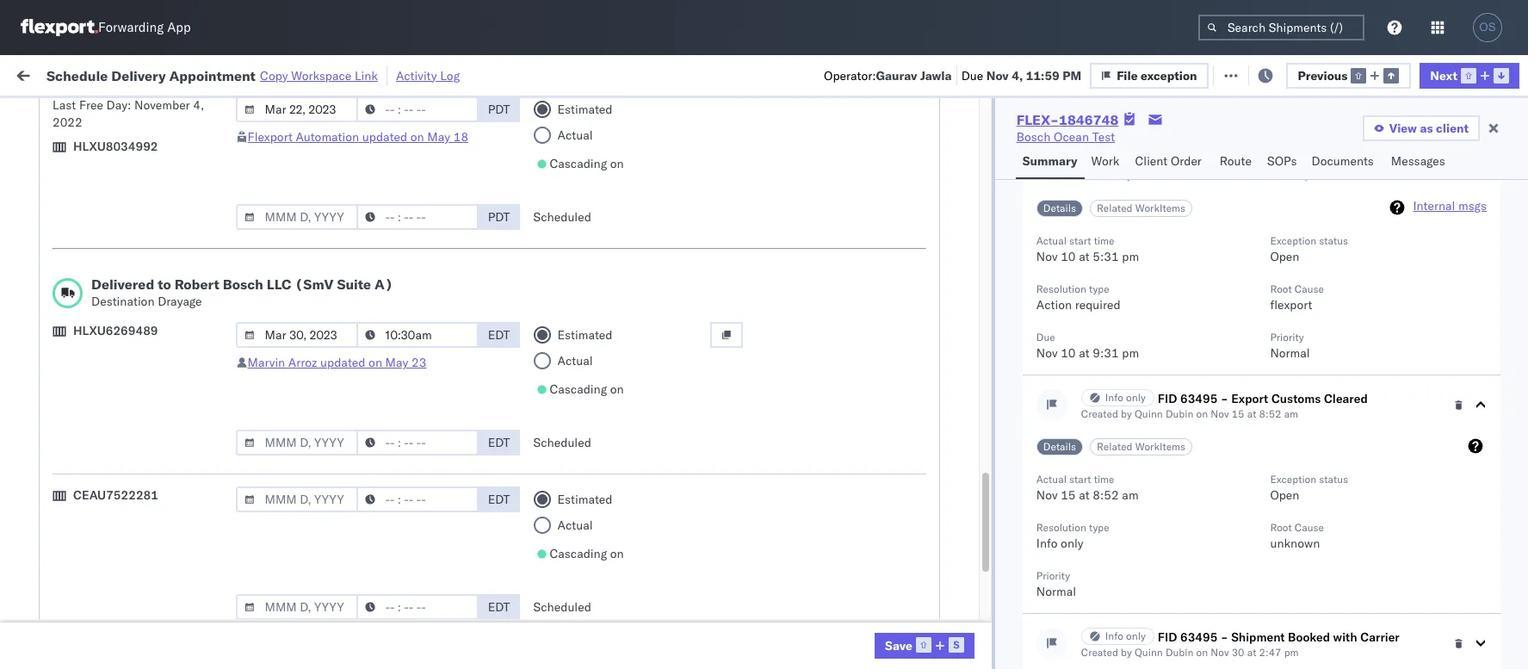 Task type: describe. For each thing, give the bounding box(es) containing it.
previous
[[1298, 68, 1348, 83]]

suite
[[337, 276, 371, 293]]

import work button
[[139, 55, 225, 94]]

2 lagerfeld from the top
[[924, 627, 975, 643]]

glenn
[[1135, 169, 1163, 182]]

track
[[439, 67, 467, 82]]

5 ceau7522281, from the top
[[1061, 362, 1149, 377]]

4 edt from the top
[[488, 599, 510, 615]]

7 resize handle column header from the left
[[1032, 133, 1052, 669]]

pm down fid 63495 - shipment booked with carrier
[[1285, 646, 1299, 659]]

5 hlxu6269489, from the top
[[1153, 362, 1241, 377]]

1 horizontal spatial file exception
[[1234, 67, 1314, 82]]

work inside 'button'
[[188, 67, 218, 82]]

to
[[158, 276, 171, 293]]

am inside actual start time nov 15 at 8:52 am
[[1122, 487, 1139, 503]]

los for second schedule pickup from los angeles, ca link from the top of the page
[[162, 239, 182, 254]]

ca for 1st schedule pickup from los angeles, ca link from the bottom
[[40, 559, 56, 575]]

Search Shipments (/) text field
[[1199, 15, 1365, 40]]

marvin
[[248, 355, 285, 370]]

delivered
[[91, 276, 154, 293]]

hlxu6269489, for 5th schedule pickup from los angeles, ca link from the bottom of the page
[[1153, 210, 1241, 226]]

resolution type info only
[[1037, 521, 1110, 551]]

arroz
[[288, 355, 317, 370]]

2 schedule pickup from los angeles, ca from the top
[[40, 239, 232, 272]]

view as client
[[1390, 121, 1469, 136]]

os
[[1480, 21, 1496, 34]]

0 horizontal spatial priority normal
[[1037, 569, 1077, 599]]

confirm pickup from los angeles, ca
[[40, 466, 225, 499]]

exception status open for flexport
[[1271, 234, 1349, 264]]

schedule delivery appointment for 11:59 pm pdt, nov 4, 2022
[[40, 285, 212, 301]]

pdt, for second schedule pickup from los angeles, ca link from the top of the page
[[336, 248, 363, 264]]

1 horizontal spatial priority normal
[[1271, 331, 1310, 361]]

app
[[167, 19, 191, 36]]

fcl for schedule delivery appointment link corresponding to 8:30 pm pst, jan 23, 2023
[[565, 589, 587, 605]]

pst, for 11:00
[[336, 362, 362, 378]]

1 horizontal spatial exception
[[1258, 67, 1314, 82]]

mbl/mawb
[[1173, 140, 1233, 153]]

schedule delivery appointment button for 11:59 pm pst, dec 13, 2022
[[40, 436, 212, 455]]

3 estimated from the top
[[558, 492, 613, 507]]

schedule delivery appointment button for 8:30 pm pst, jan 23, 2023
[[40, 588, 212, 607]]

jaehyung
[[1388, 589, 1439, 605]]

by inside button
[[1121, 169, 1132, 182]]

unknown
[[1271, 536, 1320, 551]]

created for fid 63495 - export customs cleared
[[1081, 407, 1119, 420]]

resolution for info
[[1037, 521, 1087, 534]]

3 resize handle column header from the left
[[498, 133, 518, 669]]

netherlands
[[40, 635, 107, 651]]

hlxu6269489, for second schedule pickup from los angeles, ca link from the top of the page
[[1153, 248, 1241, 264]]

related for 8:52
[[1097, 440, 1133, 453]]

1889466 for 11:59 pm pst, dec 13, 2022
[[988, 438, 1040, 453]]

0 vertical spatial jawla
[[921, 68, 952, 83]]

abcdefg78456546 for 6:00 am pst, dec 24, 2022
[[1173, 514, 1289, 529]]

2 integration from the top
[[751, 627, 810, 643]]

copy workspace link button
[[260, 68, 378, 83]]

filtered
[[17, 105, 59, 121]]

1 horizontal spatial 15
[[1232, 407, 1245, 420]]

1 schedule pickup from los angeles, ca from the top
[[40, 201, 232, 234]]

0 vertical spatial am
[[1285, 407, 1299, 420]]

5 schedule pickup from los angeles, ca link from the top
[[40, 541, 245, 576]]

2 upload customs clearance documents from the top
[[40, 353, 189, 385]]

2023
[[401, 589, 431, 605]]

deadline
[[277, 140, 319, 153]]

container numbers
[[1061, 133, 1107, 160]]

cascading for marvin arroz updated on may 23
[[550, 382, 607, 397]]

drayage
[[158, 294, 202, 309]]

upload for first upload customs clearance documents button from the bottom of the page
[[40, 353, 79, 368]]

mmm d, yyyy text field for ceau7522281's -- : -- -- text field
[[236, 487, 358, 512]]

for
[[165, 106, 179, 119]]

ca for third schedule pickup from los angeles, ca link from the top
[[40, 332, 56, 347]]

at left 'link'
[[343, 67, 354, 82]]

2 gvcu5265864 from the top
[[1061, 627, 1146, 642]]

1 schedule pickup from los angeles, ca button from the top
[[40, 200, 245, 236]]

view as client button
[[1363, 115, 1480, 141]]

(smv
[[295, 276, 334, 293]]

pm inside button
[[1305, 169, 1320, 182]]

1 -- : -- -- text field from the top
[[356, 204, 478, 230]]

copy
[[260, 68, 288, 83]]

2 upload customs clearance documents button from the top
[[40, 352, 245, 388]]

schedule delivery appointment copy workspace link
[[47, 67, 378, 84]]

4 resize handle column header from the left
[[610, 133, 630, 669]]

-- : -- -- text field for ceau7522281
[[356, 594, 478, 620]]

flex
[[923, 140, 943, 153]]

due nov 4, 11:59 pm
[[962, 68, 1082, 83]]

10 ocean fcl from the top
[[527, 552, 587, 567]]

0 vertical spatial 8:52
[[1259, 407, 1282, 420]]

: for status
[[125, 106, 128, 119]]

created by quinn dubin on nov 15 at 8:52 am
[[1081, 407, 1299, 420]]

hlxu6269489, for third schedule pickup from los angeles, ca link from the top
[[1153, 324, 1241, 339]]

1 schedule pickup from los angeles, ca link from the top
[[40, 200, 245, 235]]

ceau7522281, for 5th schedule pickup from los angeles, ca link from the bottom of the page
[[1061, 210, 1149, 226]]

flex id button
[[915, 137, 1035, 154]]

resolution for action
[[1037, 282, 1087, 295]]

1 uetu5238478 from the top
[[1153, 400, 1237, 415]]

choi
[[1442, 589, 1467, 605]]

6:00
[[277, 514, 303, 529]]

1 integration test account - karl lagerfeld from the top
[[751, 589, 975, 605]]

message (0)
[[232, 67, 303, 82]]

forwarding
[[98, 19, 164, 36]]

no
[[408, 106, 421, 119]]

0 vertical spatial documents
[[1312, 153, 1374, 169]]

actual start time nov 15 at 8:52 am
[[1037, 473, 1139, 503]]

flexport
[[248, 129, 293, 145]]

Search Work text field
[[949, 62, 1137, 87]]

type for info only
[[1089, 521, 1110, 534]]

free
[[79, 97, 103, 113]]

dec for 13,
[[365, 438, 388, 453]]

flex-1889466 for 4:00 pm pst, dec 23, 2022
[[951, 476, 1040, 491]]

0 horizontal spatial normal
[[1037, 584, 1077, 599]]

am
[[306, 514, 326, 529]]

quinn for fid 63495 - export customs cleared
[[1135, 407, 1163, 420]]

operator:
[[824, 68, 876, 83]]

schedule delivery appointment link for 11:59 pm pdt, nov 4, 2022
[[40, 285, 212, 302]]

nov inside 'created by glenn fernandez on nov 10 at 5:31 pm' button
[[1232, 169, 1250, 182]]

activity log button
[[396, 65, 460, 85]]

mmm d, yyyy text field for hlxu6269489's -- : -- -- text box
[[236, 430, 358, 456]]

8 resize handle column header from the left
[[1144, 133, 1164, 669]]

2 schedule pickup from los angeles, ca button from the top
[[40, 238, 245, 274]]

msdu7304509
[[1061, 551, 1149, 567]]

cascading for flexport automation updated on may 18
[[550, 156, 607, 171]]

1889466 for 4:00 pm pst, dec 23, 2022
[[988, 476, 1040, 491]]

4:00
[[277, 476, 303, 491]]

0 vertical spatial gaurav
[[876, 68, 918, 83]]

uetu5238478 for 11:59 pm pst, dec 13, 2022
[[1153, 437, 1237, 453]]

batch action
[[1431, 67, 1506, 82]]

cause for flexport
[[1295, 282, 1325, 295]]

shipment
[[1232, 630, 1285, 645]]

related workitems for am
[[1097, 440, 1186, 453]]

automation
[[296, 129, 359, 145]]

1 clearance from the top
[[133, 163, 189, 179]]

schedule pickup from rotterdam, netherlands
[[40, 618, 224, 651]]

internal msgs button
[[1414, 198, 1487, 215]]

pm for schedule delivery appointment button corresponding to 11:59 pm pst, dec 13, 2022
[[314, 438, 333, 453]]

los for 1st schedule pickup from los angeles, ca link from the bottom
[[162, 542, 182, 558]]

18
[[454, 129, 469, 145]]

1 horizontal spatial file
[[1234, 67, 1255, 82]]

with
[[1334, 630, 1358, 645]]

save button
[[875, 633, 975, 659]]

1 fcl from the top
[[565, 173, 587, 188]]

1 upload customs clearance documents button from the top
[[40, 162, 245, 199]]

customs for first upload customs clearance documents button from the bottom of the page
[[82, 353, 130, 368]]

details for 10
[[1044, 202, 1077, 214]]

3 cascading on from the top
[[550, 546, 624, 561]]

63495 for shipment
[[1181, 630, 1218, 645]]

11 resize handle column header from the left
[[1485, 133, 1505, 669]]

at inside due nov 10 at 9:31 pm
[[1079, 345, 1090, 361]]

4 schedule pickup from los angeles, ca from the top
[[40, 391, 232, 423]]

-- : -- -- text field for hlxu6269489
[[356, 430, 478, 456]]

10 resize handle column header from the left
[[1471, 133, 1492, 669]]

created by quinn dubin on nov 30 at 2:47 pm
[[1081, 646, 1299, 659]]

bosch inside delivered to robert bosch llc (smv suite a) destination drayage
[[223, 276, 263, 293]]

8:30 pm pst, jan 23, 2023
[[277, 589, 431, 605]]

orig
[[1507, 589, 1529, 605]]

lhuu7894563, for 6:00 am pst, dec 24, 2022
[[1061, 513, 1150, 529]]

dec for 24,
[[358, 514, 381, 529]]

angeles, for fourth schedule pickup from los angeles, ca link from the top
[[185, 391, 232, 406]]

time for 5:31
[[1094, 234, 1115, 247]]

a)
[[375, 276, 393, 293]]

estimated for marvin arroz updated on may 23
[[558, 327, 613, 343]]

3 schedule pickup from los angeles, ca from the top
[[40, 315, 232, 347]]

0 horizontal spatial file
[[1117, 68, 1138, 83]]

details button for 15
[[1037, 438, 1083, 456]]

dubin for fid 63495 - export customs cleared
[[1166, 407, 1194, 420]]

10 inside due nov 10 at 9:31 pm
[[1061, 345, 1076, 361]]

documents for 2nd upload customs clearance documents button from the bottom
[[40, 180, 102, 196]]

export
[[1232, 391, 1269, 406]]

5 ocean fcl from the top
[[527, 362, 587, 378]]

actual inside actual start time nov 15 at 8:52 am
[[1037, 473, 1067, 486]]

1 vertical spatial priority
[[1037, 569, 1071, 582]]

cause for unknown
[[1295, 521, 1325, 534]]

import work
[[146, 67, 218, 82]]

my
[[17, 62, 45, 87]]

forwarding app
[[98, 19, 191, 36]]

at inside actual start time nov 10 at 5:31 pm
[[1079, 249, 1090, 264]]

documents for first upload customs clearance documents button from the bottom of the page
[[40, 370, 102, 385]]

angeles, for 1st schedule pickup from los angeles, ca link from the bottom
[[185, 542, 232, 558]]

message
[[232, 67, 280, 82]]

1 integration from the top
[[751, 589, 810, 605]]

pst, for 11:59
[[336, 438, 362, 453]]

1 edt from the top
[[488, 327, 510, 343]]

1 upload customs clearance documents from the top
[[40, 163, 189, 196]]

only inside resolution type info only
[[1061, 536, 1084, 551]]

2 ocean fcl from the top
[[527, 211, 587, 226]]

11 ocean fcl from the top
[[527, 589, 587, 605]]

6 resize handle column header from the left
[[894, 133, 915, 669]]

2 pdt from the top
[[488, 209, 510, 225]]

1 1889466 from the top
[[988, 400, 1040, 416]]

ca for second schedule pickup from los angeles, ca link from the top of the page
[[40, 256, 56, 272]]

1 pdt from the top
[[488, 102, 510, 117]]

fid for fid 63495 - export customs cleared
[[1158, 391, 1178, 406]]

gaurav for caiu7969337
[[1388, 173, 1427, 188]]

blocked,
[[212, 106, 255, 119]]

1 lhuu7894563, uetu5238478 from the top
[[1061, 400, 1237, 415]]

confirm for confirm pickup from los angeles, ca
[[40, 466, 84, 482]]

deadline button
[[269, 137, 441, 154]]

by for fid 63495 - shipment booked with carrier
[[1121, 646, 1132, 659]]

action inside button
[[1468, 67, 1506, 82]]

angeles, for second schedule pickup from los angeles, ca link from the top of the page
[[185, 239, 232, 254]]

7 ocean fcl from the top
[[527, 438, 587, 453]]

2 edt from the top
[[488, 435, 510, 450]]

- for fid 63495 - shipment booked with carrier
[[1221, 630, 1229, 645]]

ymluw236679313
[[1173, 173, 1284, 188]]

os button
[[1468, 8, 1508, 47]]

4:00 pm pst, dec 23, 2022
[[277, 476, 435, 491]]

flex-1889466 for 11:59 pm pst, dec 13, 2022
[[951, 438, 1040, 453]]

1 abcdefg78456546 from the top
[[1173, 400, 1289, 416]]

at inside 'created by glenn fernandez on nov 10 at 5:31 pm' button
[[1268, 169, 1277, 182]]

uetu5238478 for 4:00 pm pst, dec 23, 2022
[[1153, 475, 1237, 491]]

ceau7522281, hlxu6269489, hlxu8034992 for second schedule pickup from los angeles, ca link from the top of the page
[[1061, 248, 1328, 264]]

11:59 pm pdt, nov 4, 2022 for third schedule pickup from los angeles, ca link from the top
[[277, 324, 435, 340]]

6 fcl from the top
[[565, 400, 587, 416]]

9 ocean fcl from the top
[[527, 514, 587, 529]]

documents button
[[1305, 146, 1385, 179]]

client
[[1436, 121, 1469, 136]]

1893174
[[988, 552, 1040, 567]]

client order button
[[1129, 146, 1213, 179]]

related workitems button for nov 15 at 8:52 am
[[1090, 438, 1193, 456]]

2 karl from the top
[[899, 627, 921, 643]]

mode button
[[518, 137, 613, 154]]

3 edt from the top
[[488, 492, 510, 507]]

23
[[412, 355, 427, 370]]

3 ceau7522281, from the top
[[1061, 286, 1149, 301]]

ready
[[132, 106, 163, 119]]

gaurav for ceau7522281, hlxu6269489, hlxu8034992
[[1388, 211, 1427, 226]]

1 lagerfeld from the top
[[924, 589, 975, 605]]

2 mmm d, yyyy text field from the top
[[236, 594, 358, 620]]

at down export
[[1248, 407, 1257, 420]]

30
[[1232, 646, 1245, 659]]

upload for 2nd upload customs clearance documents button from the bottom
[[40, 163, 79, 179]]

hlxu6269489
[[73, 323, 158, 338]]

pickup for schedule pickup from rotterdam, netherlands link
[[94, 618, 131, 633]]

10 fcl from the top
[[565, 552, 587, 567]]

exception for flexport
[[1271, 234, 1317, 247]]

flexport
[[1271, 297, 1313, 313]]

nov inside due nov 10 at 9:31 pm
[[1037, 345, 1058, 361]]

root cause flexport
[[1271, 282, 1325, 313]]

created by glenn fernandez on nov 10 at 5:31 pm
[[1081, 169, 1320, 182]]

1 flex-1889466 from the top
[[951, 400, 1040, 416]]

internal msgs
[[1414, 198, 1487, 214]]

jawla for ceau7522281, hlxu6269489, hlxu8034992
[[1430, 211, 1460, 226]]

9:31
[[1093, 345, 1119, 361]]

messages button
[[1385, 146, 1455, 179]]

from for fourth schedule pickup from los angeles, ca link from the top
[[134, 391, 159, 406]]

3 schedule pickup from los angeles, ca button from the top
[[40, 314, 245, 350]]

3 hlxu6269489, from the top
[[1153, 286, 1241, 301]]

save
[[885, 638, 913, 653]]

confirm for confirm delivery
[[40, 513, 84, 528]]

batch
[[1431, 67, 1465, 82]]

1 ocean fcl from the top
[[527, 173, 587, 188]]

test123456 for 11:59 pm pdt, nov 4, 2022
[[1173, 211, 1246, 226]]

11:00
[[277, 362, 311, 378]]

lhuu7894563, for 4:00 pm pst, dec 23, 2022
[[1061, 475, 1150, 491]]

link
[[355, 68, 378, 83]]

snoozed
[[360, 106, 400, 119]]

5 ceau7522281, hlxu6269489, hlxu8034992 from the top
[[1061, 362, 1328, 377]]

type for action required
[[1089, 282, 1110, 295]]

1 karl from the top
[[899, 589, 921, 605]]

start for 15
[[1070, 473, 1092, 486]]

angeles, for 5th schedule pickup from los angeles, ca link from the bottom of the page
[[185, 201, 232, 217]]

1889466 for 6:00 am pst, dec 24, 2022
[[988, 514, 1040, 529]]

2 vertical spatial customs
[[1272, 391, 1321, 406]]

flex-1893174
[[951, 552, 1040, 567]]

pst, for 8:30
[[328, 589, 355, 605]]

9 resize handle column header from the left
[[1359, 133, 1380, 669]]

3 ceau7522281, hlxu6269489, hlxu8034992 from the top
[[1061, 286, 1328, 301]]

from for schedule pickup from rotterdam, netherlands link
[[134, 618, 159, 633]]

pst, for 6:00
[[329, 514, 356, 529]]

snoozed : no
[[360, 106, 421, 119]]

1 mmm d, yyyy text field from the top
[[236, 322, 358, 348]]

2 flex-2130387 from the top
[[951, 627, 1040, 643]]

4 schedule pickup from los angeles, ca button from the top
[[40, 390, 245, 426]]



Task type: vqa. For each thing, say whether or not it's contained in the screenshot.
'FLEX-' inside the FLEX-2130387 button
no



Task type: locate. For each thing, give the bounding box(es) containing it.
4 abcdefg78456546 from the top
[[1173, 514, 1289, 529]]

resize handle column header
[[246, 133, 267, 669], [437, 133, 458, 669], [498, 133, 518, 669], [610, 133, 630, 669], [722, 133, 742, 669], [894, 133, 915, 669], [1032, 133, 1052, 669], [1144, 133, 1164, 669], [1359, 133, 1380, 669], [1471, 133, 1492, 669], [1485, 133, 1505, 669]]

am down fid 63495 - export customs cleared
[[1285, 407, 1299, 420]]

due for due nov 4, 11:59 pm
[[962, 68, 984, 83]]

from inside confirm pickup from los angeles, ca
[[127, 466, 152, 482]]

10 right route
[[1253, 169, 1265, 182]]

2 related workitems button from the top
[[1090, 438, 1193, 456]]

delivered to robert bosch llc (smv suite a) destination drayage
[[91, 276, 393, 309]]

3 ocean fcl from the top
[[527, 248, 587, 264]]

documents down hlxu6269489
[[40, 370, 102, 385]]

gaurav jawla down messages button
[[1388, 211, 1460, 226]]

gaurav jawla
[[1388, 173, 1460, 188], [1388, 211, 1460, 226]]

4 ceau7522281, hlxu6269489, hlxu8034992 from the top
[[1061, 324, 1328, 339]]

pickup down hlxu6269489
[[94, 391, 131, 406]]

-- : -- -- text field for ceau7522281
[[356, 487, 478, 512]]

15 down export
[[1232, 407, 1245, 420]]

pickup up the ceau7522281
[[87, 466, 124, 482]]

previous button
[[1286, 62, 1412, 88]]

1 horizontal spatial am
[[1285, 407, 1299, 420]]

0 horizontal spatial file exception
[[1117, 68, 1197, 83]]

quinn for fid 63495 - shipment booked with carrier
[[1135, 646, 1163, 659]]

confirm up confirm delivery
[[40, 466, 84, 482]]

schedule delivery appointment up hlxu6269489
[[40, 285, 212, 301]]

workspace
[[291, 68, 352, 83]]

time up resolution type info only in the right of the page
[[1094, 473, 1115, 486]]

-- : -- -- text field up a)
[[356, 204, 478, 230]]

type up msdu7304509
[[1089, 521, 1110, 534]]

related workitems button for nov 10 at 5:31 pm
[[1090, 200, 1193, 217]]

3 schedule delivery appointment from the top
[[40, 589, 212, 604]]

from up the ceau7522281
[[127, 466, 152, 482]]

cleared
[[1324, 391, 1368, 406]]

1 info only from the top
[[1106, 391, 1146, 404]]

fcl for second schedule pickup from los angeles, ca link from the top of the page
[[565, 248, 587, 264]]

1 vertical spatial 5:31
[[1093, 249, 1119, 264]]

0 vertical spatial type
[[1089, 282, 1110, 295]]

0 vertical spatial gvcu5265864
[[1061, 589, 1146, 605]]

resolution inside the 'resolution type action required'
[[1037, 282, 1087, 295]]

resolution down actual start time nov 15 at 8:52 am
[[1037, 521, 1087, 534]]

start inside actual start time nov 15 at 8:52 am
[[1070, 473, 1092, 486]]

: for snoozed
[[400, 106, 403, 119]]

1 vertical spatial fid
[[1158, 630, 1178, 645]]

2 vertical spatial schedule delivery appointment button
[[40, 588, 212, 607]]

action inside the 'resolution type action required'
[[1037, 297, 1072, 313]]

11:00 pm pst, nov 8, 2022
[[277, 362, 434, 378]]

action
[[1468, 67, 1506, 82], [1037, 297, 1072, 313]]

2 ceau7522281, from the top
[[1061, 248, 1149, 264]]

flex-1889466 button
[[923, 396, 1044, 420], [923, 396, 1044, 420], [923, 434, 1044, 458], [923, 434, 1044, 458], [923, 472, 1044, 496], [923, 472, 1044, 496], [923, 509, 1044, 534], [923, 509, 1044, 534]]

los for 5th schedule pickup from los angeles, ca link from the bottom of the page
[[162, 201, 182, 217]]

abcdefg78456546 for 4:00 pm pst, dec 23, 2022
[[1173, 476, 1289, 491]]

created by glenn fernandez on nov 10 at 5:31 pm button
[[1037, 152, 1487, 183]]

account left save
[[839, 627, 885, 643]]

5:31
[[1280, 169, 1302, 182], [1093, 249, 1119, 264]]

at right 30
[[1248, 646, 1257, 659]]

pdt, for schedule delivery appointment link corresponding to 11:59 pm pdt, nov 4, 2022
[[336, 286, 363, 302]]

exception status open
[[1271, 234, 1349, 264], [1271, 473, 1349, 503]]

created inside button
[[1081, 169, 1119, 182]]

1 vertical spatial info
[[1037, 536, 1058, 551]]

1846748
[[1059, 111, 1119, 128], [988, 211, 1040, 226], [988, 248, 1040, 264], [988, 286, 1040, 302], [988, 324, 1040, 340], [988, 362, 1040, 378]]

actual inside actual start time nov 10 at 5:31 pm
[[1037, 234, 1067, 247]]

destination
[[91, 294, 155, 309]]

flex id
[[923, 140, 956, 153]]

lhuu7894563, for 11:59 pm pst, dec 13, 2022
[[1061, 437, 1150, 453]]

file
[[1234, 67, 1255, 82], [1117, 68, 1138, 83]]

0 vertical spatial cause
[[1295, 282, 1325, 295]]

scheduled
[[534, 209, 592, 225], [534, 435, 592, 450], [534, 599, 592, 615]]

0 vertical spatial time
[[1094, 234, 1115, 247]]

delivery for 11:59 pm pdt, nov 4, 2022
[[94, 285, 138, 301]]

0 vertical spatial dec
[[365, 438, 388, 453]]

6 ocean fcl from the top
[[527, 400, 587, 416]]

resolution inside resolution type info only
[[1037, 521, 1087, 534]]

schedule delivery appointment link for 11:59 pm pst, dec 13, 2022
[[40, 436, 212, 453]]

1 scheduled from the top
[[534, 209, 592, 225]]

1 vertical spatial quinn
[[1135, 646, 1163, 659]]

2 vertical spatial cascading
[[550, 546, 607, 561]]

10 inside actual start time nov 10 at 5:31 pm
[[1061, 249, 1076, 264]]

info only down 9:31
[[1106, 391, 1146, 404]]

status up root cause flexport
[[1320, 234, 1349, 247]]

11 fcl from the top
[[565, 589, 587, 605]]

5 schedule pickup from los angeles, ca from the top
[[40, 542, 232, 575]]

upload customs clearance documents down workitem button
[[40, 163, 189, 196]]

1 gaurav jawla from the top
[[1388, 173, 1460, 188]]

1 ceau7522281, from the top
[[1061, 210, 1149, 226]]

0 vertical spatial 23,
[[383, 476, 402, 491]]

1 horizontal spatial 5:31
[[1280, 169, 1302, 182]]

lhuu7894563, up actual start time nov 15 at 8:52 am
[[1061, 437, 1150, 453]]

customs right export
[[1272, 391, 1321, 406]]

0 vertical spatial by
[[1121, 169, 1132, 182]]

open for flexport
[[1271, 249, 1300, 264]]

los
[[162, 201, 182, 217], [162, 239, 182, 254], [162, 315, 182, 330], [162, 391, 182, 406], [155, 466, 175, 482], [162, 542, 182, 558]]

5 schedule pickup from los angeles, ca button from the top
[[40, 541, 245, 577]]

file exception down search shipments (/) text field
[[1234, 67, 1314, 82]]

next button
[[1420, 62, 1520, 88]]

1 vertical spatial 10
[[1061, 249, 1076, 264]]

pm for 1st schedule pickup from los angeles, ca button from the top
[[314, 211, 333, 226]]

schedule delivery appointment button up hlxu6269489
[[40, 285, 212, 304]]

0 vertical spatial integration test account - karl lagerfeld
[[751, 589, 975, 605]]

1 vertical spatial work
[[1092, 153, 1120, 169]]

1 vertical spatial schedule delivery appointment link
[[40, 436, 212, 453]]

related up actual start time nov 15 at 8:52 am
[[1097, 440, 1133, 453]]

at inside actual start time nov 15 at 8:52 am
[[1079, 487, 1090, 503]]

0 vertical spatial cascading on
[[550, 156, 624, 171]]

delivery for 8:30 pm pst, jan 23, 2023
[[94, 589, 138, 604]]

1 vertical spatial integration test account - karl lagerfeld
[[751, 627, 975, 643]]

workitems for nov 15 at 8:52 am
[[1136, 440, 1186, 453]]

4, inside "last free day: november 4, 2022"
[[193, 97, 204, 113]]

0 vertical spatial due
[[962, 68, 984, 83]]

1 -- : -- -- text field from the top
[[356, 96, 478, 122]]

nov
[[987, 68, 1009, 83], [1232, 169, 1250, 182], [366, 211, 388, 226], [366, 248, 388, 264], [1037, 249, 1058, 264], [366, 286, 388, 302], [366, 324, 388, 340], [1037, 345, 1058, 361], [365, 362, 387, 378], [1211, 407, 1229, 420], [1037, 487, 1058, 503], [1211, 646, 1229, 659]]

10 inside button
[[1253, 169, 1265, 182]]

1 status from the top
[[1320, 234, 1349, 247]]

pdt,
[[336, 211, 363, 226], [336, 248, 363, 264], [336, 286, 363, 302], [336, 324, 363, 340]]

type inside the 'resolution type action required'
[[1089, 282, 1110, 295]]

pm for 3rd schedule pickup from los angeles, ca button
[[314, 324, 333, 340]]

messages
[[1392, 153, 1446, 169]]

- for fid 63495 - export customs cleared
[[1221, 391, 1229, 406]]

1 vertical spatial time
[[1094, 473, 1115, 486]]

4 ca from the top
[[40, 408, 56, 423]]

3 schedule pickup from los angeles, ca link from the top
[[40, 314, 245, 348]]

2 dubin from the top
[[1166, 646, 1194, 659]]

1 vertical spatial schedule delivery appointment button
[[40, 436, 212, 455]]

clearance down hlxu6269489
[[133, 353, 189, 368]]

schedule delivery appointment
[[40, 285, 212, 301], [40, 437, 212, 453], [40, 589, 212, 604]]

1 vertical spatial only
[[1061, 536, 1084, 551]]

5 resize handle column header from the left
[[722, 133, 742, 669]]

pst, right am
[[329, 514, 356, 529]]

2 resize handle column header from the left
[[437, 133, 458, 669]]

63495 for export
[[1181, 391, 1218, 406]]

only up created by quinn dubin on nov 30 at 2:47 pm at the right bottom of page
[[1126, 630, 1146, 642]]

-- : -- -- text field for hlxu6269489
[[356, 322, 478, 348]]

work inside button
[[1092, 153, 1120, 169]]

cause inside root cause unknown
[[1295, 521, 1325, 534]]

los for fourth schedule pickup from los angeles, ca link from the top
[[162, 391, 182, 406]]

status
[[1320, 234, 1349, 247], [1320, 473, 1349, 486]]

2 vertical spatial 10
[[1061, 345, 1076, 361]]

1 workitems from the top
[[1136, 202, 1186, 214]]

2022 inside "last free day: november 4, 2022"
[[53, 115, 82, 130]]

time inside actual start time nov 10 at 5:31 pm
[[1094, 234, 1115, 247]]

1 vertical spatial cause
[[1295, 521, 1325, 534]]

required
[[1075, 297, 1121, 313]]

appointment for 11:59 pm pst, dec 13, 2022
[[141, 437, 212, 453]]

schedule pickup from los angeles, ca link
[[40, 200, 245, 235], [40, 238, 245, 273], [40, 314, 245, 348], [40, 390, 245, 424], [40, 541, 245, 576]]

may left the 23
[[385, 355, 409, 370]]

: left ready
[[125, 106, 128, 119]]

3 lhuu7894563, from the top
[[1061, 475, 1150, 491]]

0 vertical spatial info only
[[1106, 391, 1146, 404]]

ceau7522281, hlxu6269489, hlxu8034992 for 5th schedule pickup from los angeles, ca link from the bottom of the page
[[1061, 210, 1328, 226]]

only for fid 63495 - shipment booked with carrier
[[1126, 630, 1146, 642]]

delivery up day:
[[111, 67, 166, 84]]

-- : -- -- text field up the 23
[[356, 322, 478, 348]]

exception status open for unknown
[[1271, 473, 1349, 503]]

bosch ocean test
[[1017, 129, 1115, 145], [639, 248, 737, 264], [751, 248, 849, 264], [639, 324, 737, 340], [639, 476, 737, 491], [751, 476, 849, 491]]

1 vertical spatial action
[[1037, 297, 1072, 313]]

from down workitem button
[[134, 201, 159, 217]]

scheduled for flexport automation updated on may 18
[[534, 209, 592, 225]]

upload customs clearance documents down hlxu6269489
[[40, 353, 189, 385]]

0 vertical spatial start
[[1070, 234, 1092, 247]]

1 vertical spatial 23,
[[380, 589, 398, 605]]

cascading on for flexport automation updated on may 18
[[550, 156, 624, 171]]

1 vertical spatial pdt
[[488, 209, 510, 225]]

15 up resolution type info only in the right of the page
[[1061, 487, 1076, 503]]

0 vertical spatial schedule delivery appointment
[[40, 285, 212, 301]]

-- : -- -- text field up 24,
[[356, 487, 478, 512]]

related workitems button down glenn
[[1090, 200, 1193, 217]]

0 horizontal spatial am
[[1122, 487, 1139, 503]]

1 account from the top
[[839, 589, 885, 605]]

3 schedule delivery appointment button from the top
[[40, 588, 212, 607]]

0 vertical spatial upload
[[40, 163, 79, 179]]

1 flex-2130387 from the top
[[951, 589, 1040, 605]]

root inside root cause unknown
[[1271, 521, 1292, 534]]

pickup down confirm delivery button at bottom left
[[94, 542, 131, 558]]

from down destination at the top left of the page
[[134, 315, 159, 330]]

batch action button
[[1405, 62, 1517, 87]]

status
[[94, 106, 125, 119]]

2022
[[53, 115, 82, 130], [406, 211, 435, 226], [406, 248, 435, 264], [406, 286, 435, 302], [406, 324, 435, 340], [405, 362, 434, 378], [412, 438, 442, 453], [405, 476, 435, 491], [406, 514, 436, 529]]

pm for schedule delivery appointment button associated with 8:30 pm pst, jan 23, 2023
[[306, 589, 325, 605]]

root cause unknown
[[1271, 521, 1325, 551]]

related workitems button
[[1090, 200, 1193, 217], [1090, 438, 1193, 456]]

63495
[[1181, 391, 1218, 406], [1181, 630, 1218, 645]]

ceau7522281, up 9:31
[[1061, 324, 1149, 339]]

1 vertical spatial details button
[[1037, 438, 1083, 456]]

flex-1893174 button
[[923, 547, 1044, 571], [923, 547, 1044, 571]]

-- : -- -- text field
[[356, 204, 478, 230], [356, 322, 478, 348], [356, 487, 478, 512]]

3 flex-1889466 from the top
[[951, 476, 1040, 491]]

appointment for 11:59 pm pdt, nov 4, 2022
[[141, 285, 212, 301]]

details
[[1044, 202, 1077, 214], [1044, 440, 1077, 453]]

flex-1889466 for 6:00 am pst, dec 24, 2022
[[951, 514, 1040, 529]]

1 horizontal spatial numbers
[[1236, 140, 1278, 153]]

lhuu7894563, up resolution type info only in the right of the page
[[1061, 475, 1150, 491]]

1 details from the top
[[1044, 202, 1077, 214]]

2 vertical spatial cascading on
[[550, 546, 624, 561]]

0 vertical spatial priority normal
[[1271, 331, 1310, 361]]

may left the 18
[[427, 129, 450, 145]]

2 vertical spatial jawla
[[1430, 211, 1460, 226]]

4 hlxu6269489, from the top
[[1153, 324, 1241, 339]]

fid up created by quinn dubin on nov 30 at 2:47 pm at the right bottom of page
[[1158, 630, 1178, 645]]

3 lhuu7894563, uetu5238478 from the top
[[1061, 475, 1237, 491]]

start
[[1070, 234, 1092, 247], [1070, 473, 1092, 486]]

last free day: november 4, 2022
[[53, 97, 204, 130]]

from for 5th schedule pickup from los angeles, ca link from the bottom of the page
[[134, 201, 159, 217]]

2 schedule pickup from los angeles, ca link from the top
[[40, 238, 245, 273]]

schedule delivery appointment button
[[40, 285, 212, 304], [40, 436, 212, 455], [40, 588, 212, 607]]

1 vertical spatial start
[[1070, 473, 1092, 486]]

schedule pickup from los angeles, ca button
[[40, 200, 245, 236], [40, 238, 245, 274], [40, 314, 245, 350], [40, 390, 245, 426], [40, 541, 245, 577]]

pickup up netherlands
[[94, 618, 131, 633]]

summary
[[1023, 153, 1078, 169]]

8 ocean fcl from the top
[[527, 476, 587, 491]]

0 vertical spatial related
[[1097, 202, 1133, 214]]

flex-2130387
[[951, 589, 1040, 605], [951, 627, 1040, 643]]

type inside resolution type info only
[[1089, 521, 1110, 534]]

8:52 down fid 63495 - export customs cleared
[[1259, 407, 1282, 420]]

2 vertical spatial dec
[[358, 514, 381, 529]]

risk
[[357, 67, 377, 82]]

priority down the 'flexport'
[[1271, 331, 1304, 344]]

ceau7522281
[[73, 487, 158, 503]]

info only for fid 63495 - export customs cleared
[[1106, 391, 1146, 404]]

1 2130387 from the top
[[988, 589, 1040, 605]]

marvin arroz updated on may 23
[[248, 355, 427, 370]]

8:52 up resolution type info only in the right of the page
[[1093, 487, 1119, 503]]

actual start time nov 10 at 5:31 pm
[[1037, 234, 1139, 264]]

1 horizontal spatial action
[[1468, 67, 1506, 82]]

gaurav jawla down messages
[[1388, 173, 1460, 188]]

work button
[[1085, 146, 1129, 179]]

lhuu7894563, uetu5238478 for 6:00 am pst, dec 24, 2022
[[1061, 513, 1237, 529]]

2 gaurav jawla from the top
[[1388, 211, 1460, 226]]

actual
[[558, 127, 593, 143], [1037, 234, 1067, 247], [558, 353, 593, 369], [1037, 473, 1067, 486], [558, 518, 593, 533]]

angeles, for third schedule pickup from los angeles, ca link from the top
[[185, 315, 232, 330]]

pm inside actual start time nov 10 at 5:31 pm
[[1122, 249, 1139, 264]]

0 vertical spatial may
[[427, 129, 450, 145]]

1 confirm from the top
[[40, 466, 84, 482]]

5:31 inside button
[[1280, 169, 1302, 182]]

3 scheduled from the top
[[534, 599, 592, 615]]

only for fid 63495 - export customs cleared
[[1126, 391, 1146, 404]]

0 horizontal spatial 15
[[1061, 487, 1076, 503]]

exception
[[1258, 67, 1314, 82], [1141, 68, 1197, 83]]

-
[[1221, 391, 1229, 406], [888, 589, 895, 605], [1470, 589, 1478, 605], [888, 627, 895, 643], [1221, 630, 1229, 645]]

1 root from the top
[[1271, 282, 1292, 295]]

2 vertical spatial scheduled
[[534, 599, 592, 615]]

pdt up snooze
[[488, 102, 510, 117]]

schedule delivery appointment button for 11:59 pm pdt, nov 4, 2022
[[40, 285, 212, 304]]

0 vertical spatial cascading
[[550, 156, 607, 171]]

2 exception status open from the top
[[1271, 473, 1349, 503]]

file down search shipments (/) text field
[[1234, 67, 1255, 82]]

mmm d, yyyy text field for 3rd -- : -- -- text field from the bottom
[[236, 204, 358, 230]]

2 uetu5238478 from the top
[[1153, 437, 1237, 453]]

0 vertical spatial test123456
[[1173, 211, 1246, 226]]

3 1889466 from the top
[[988, 476, 1040, 491]]

2 open from the top
[[1271, 487, 1300, 503]]

1 vertical spatial 15
[[1061, 487, 1076, 503]]

1 vertical spatial test123456
[[1173, 362, 1246, 378]]

info inside resolution type info only
[[1037, 536, 1058, 551]]

nov inside actual start time nov 15 at 8:52 am
[[1037, 487, 1058, 503]]

rotterdam,
[[162, 618, 224, 633]]

flexport. image
[[21, 19, 98, 36]]

2 by from the top
[[1121, 407, 1132, 420]]

15 inside actual start time nov 15 at 8:52 am
[[1061, 487, 1076, 503]]

november
[[134, 97, 190, 113]]

1 vertical spatial schedule delivery appointment
[[40, 437, 212, 453]]

cause inside root cause flexport
[[1295, 282, 1325, 295]]

pst, right arroz
[[336, 362, 362, 378]]

delivery inside button
[[87, 513, 131, 528]]

5:31 down mbl/mawb numbers "button"
[[1280, 169, 1302, 182]]

estimated for flexport automation updated on may 18
[[558, 102, 613, 117]]

0 horizontal spatial exception
[[1141, 68, 1197, 83]]

lhuu7894563,
[[1061, 400, 1150, 415], [1061, 437, 1150, 453], [1061, 475, 1150, 491], [1061, 513, 1150, 529]]

schedule delivery appointment for 8:30 pm pst, jan 23, 2023
[[40, 589, 212, 604]]

schedule pickup from rotterdam, netherlands button
[[40, 617, 245, 653]]

2 : from the left
[[400, 106, 403, 119]]

pst, up 6:00 am pst, dec 24, 2022 in the bottom of the page
[[328, 476, 355, 491]]

8:52 inside actual start time nov 15 at 8:52 am
[[1093, 487, 1119, 503]]

1 horizontal spatial priority
[[1271, 331, 1304, 344]]

lagerfeld up save button
[[924, 589, 975, 605]]

route
[[1220, 153, 1252, 169]]

2 account from the top
[[839, 627, 885, 643]]

work up caiu7969337
[[1092, 153, 1120, 169]]

8 fcl from the top
[[565, 476, 587, 491]]

gaurav jawla for test123456
[[1388, 211, 1460, 226]]

0 vertical spatial upload customs clearance documents
[[40, 163, 189, 196]]

fcl for upload customs clearance documents "link" for first upload customs clearance documents button from the bottom of the page
[[565, 362, 587, 378]]

pm for schedule delivery appointment button associated with 11:59 pm pdt, nov 4, 2022
[[314, 286, 333, 302]]

1 upload from the top
[[40, 163, 79, 179]]

1 vertical spatial -- : -- -- text field
[[356, 430, 478, 456]]

pm for first upload customs clearance documents button from the bottom of the page
[[314, 362, 333, 378]]

schedule delivery appointment link
[[40, 285, 212, 302], [40, 436, 212, 453], [40, 588, 212, 605]]

pickup inside confirm pickup from los angeles, ca
[[87, 466, 124, 482]]

upload customs clearance documents link down hlxu6269489
[[40, 352, 245, 386]]

numbers inside container numbers
[[1061, 147, 1104, 160]]

4 schedule pickup from los angeles, ca link from the top
[[40, 390, 245, 424]]

0 vertical spatial exception
[[1271, 234, 1317, 247]]

1 vertical spatial type
[[1089, 521, 1110, 534]]

2 time from the top
[[1094, 473, 1115, 486]]

schedule delivery appointment link up hlxu6269489
[[40, 285, 212, 302]]

angeles, inside confirm pickup from los angeles, ca
[[178, 466, 225, 482]]

2 integration test account - karl lagerfeld from the top
[[751, 627, 975, 643]]

3 cascading from the top
[[550, 546, 607, 561]]

mmm d, yyyy text field down 6:00
[[236, 594, 358, 620]]

2:47
[[1259, 646, 1282, 659]]

related down caiu7969337
[[1097, 202, 1133, 214]]

workitems down glenn
[[1136, 202, 1186, 214]]

sops button
[[1261, 146, 1305, 179]]

ceau7522281, down actual start time nov 10 at 5:31 pm
[[1061, 286, 1149, 301]]

ca for confirm pickup from los angeles, ca link
[[40, 484, 56, 499]]

schedule pickup from rotterdam, netherlands link
[[40, 617, 245, 651]]

info only for fid 63495 - shipment booked with carrier
[[1106, 630, 1146, 642]]

action right batch at the right top of page
[[1468, 67, 1506, 82]]

3 mmm d, yyyy text field from the top
[[236, 430, 358, 456]]

cause up the 'flexport'
[[1295, 282, 1325, 295]]

1 vertical spatial related workitems
[[1097, 440, 1186, 453]]

ocean fcl
[[527, 173, 587, 188], [527, 211, 587, 226], [527, 248, 587, 264], [527, 324, 587, 340], [527, 362, 587, 378], [527, 400, 587, 416], [527, 438, 587, 453], [527, 476, 587, 491], [527, 514, 587, 529], [527, 552, 587, 567], [527, 589, 587, 605]]

pickup inside schedule pickup from rotterdam, netherlands
[[94, 618, 131, 633]]

pm inside due nov 10 at 9:31 pm
[[1122, 345, 1139, 361]]

1 vertical spatial resolution
[[1037, 521, 1087, 534]]

customs
[[82, 163, 130, 179], [82, 353, 130, 368], [1272, 391, 1321, 406]]

1 vertical spatial open
[[1271, 487, 1300, 503]]

fid up created by quinn dubin on nov 15 at 8:52 am at the bottom
[[1158, 391, 1178, 406]]

resolution
[[1037, 282, 1087, 295], [1037, 521, 1087, 534]]

1 vertical spatial customs
[[82, 353, 130, 368]]

2 details from the top
[[1044, 440, 1077, 453]]

file exception
[[1234, 67, 1314, 82], [1117, 68, 1197, 83]]

1 open from the top
[[1271, 249, 1300, 264]]

0 vertical spatial pdt
[[488, 102, 510, 117]]

1 upload customs clearance documents link from the top
[[40, 162, 245, 197]]

updated down snoozed
[[362, 129, 408, 145]]

5 ca from the top
[[40, 484, 56, 499]]

confirm inside confirm pickup from los angeles, ca
[[40, 466, 84, 482]]

ceau7522281,
[[1061, 210, 1149, 226], [1061, 248, 1149, 264], [1061, 286, 1149, 301], [1061, 324, 1149, 339], [1061, 362, 1149, 377]]

1 vertical spatial estimated
[[558, 327, 613, 343]]

snooze
[[467, 140, 501, 153]]

workitems down created by quinn dubin on nov 15 at 8:52 am at the bottom
[[1136, 440, 1186, 453]]

schedule delivery appointment up confirm pickup from los angeles, ca
[[40, 437, 212, 453]]

3 uetu5238478 from the top
[[1153, 475, 1237, 491]]

2 lhuu7894563, from the top
[[1061, 437, 1150, 453]]

cause
[[1295, 282, 1325, 295], [1295, 521, 1325, 534]]

1 vertical spatial related
[[1097, 440, 1133, 453]]

info for fid 63495 - shipment booked with carrier
[[1106, 630, 1124, 642]]

1 63495 from the top
[[1181, 391, 1218, 406]]

start inside actual start time nov 10 at 5:31 pm
[[1070, 234, 1092, 247]]

23, right "jan"
[[380, 589, 398, 605]]

MMM D, YYYY text field
[[236, 96, 358, 122], [236, 204, 358, 230], [236, 430, 358, 456], [236, 487, 358, 512]]

upload down workitem at the top left
[[40, 163, 79, 179]]

cascading
[[550, 156, 607, 171], [550, 382, 607, 397], [550, 546, 607, 561]]

2 ca from the top
[[40, 256, 56, 272]]

dubin for fid 63495 - shipment booked with carrier
[[1166, 646, 1194, 659]]

from for third schedule pickup from los angeles, ca link from the top
[[134, 315, 159, 330]]

4 fcl from the top
[[565, 324, 587, 340]]

- for jaehyung choi - test orig
[[1470, 589, 1478, 605]]

2 clearance from the top
[[133, 353, 189, 368]]

caiu7969337
[[1061, 172, 1142, 188]]

205 on track
[[397, 67, 467, 82]]

related for 5:31
[[1097, 202, 1133, 214]]

1 ca from the top
[[40, 218, 56, 234]]

1 resize handle column header from the left
[[246, 133, 267, 669]]

from inside schedule pickup from rotterdam, netherlands
[[134, 618, 159, 633]]

1 vertical spatial updated
[[320, 355, 366, 370]]

numbers inside "button"
[[1236, 140, 1278, 153]]

lhuu7894563, uetu5238478 for 4:00 pm pst, dec 23, 2022
[[1061, 475, 1237, 491]]

MMM D, YYYY text field
[[236, 322, 358, 348], [236, 594, 358, 620]]

pdt
[[488, 102, 510, 117], [488, 209, 510, 225]]

mmm d, yyyy text field up 6:00
[[236, 487, 358, 512]]

order
[[1171, 153, 1202, 169]]

angeles, for confirm pickup from los angeles, ca link
[[178, 466, 225, 482]]

from up to
[[134, 239, 159, 254]]

23, for 2023
[[380, 589, 398, 605]]

63495 up created by quinn dubin on nov 30 at 2:47 pm at the right bottom of page
[[1181, 630, 1218, 645]]

from left rotterdam,
[[134, 618, 159, 633]]

from down the ceau7522281
[[134, 542, 159, 558]]

11:59 pm pdt, nov 4, 2022 for second schedule pickup from los angeles, ca link from the top of the page
[[277, 248, 435, 264]]

exception up root cause unknown
[[1271, 473, 1317, 486]]

delivery down the ceau7522281
[[87, 513, 131, 528]]

created for fid 63495 - shipment booked with carrier
[[1081, 646, 1119, 659]]

flex-1660288 button
[[923, 168, 1044, 192], [923, 168, 1044, 192]]

time inside actual start time nov 15 at 8:52 am
[[1094, 473, 1115, 486]]

1 lhuu7894563, from the top
[[1061, 400, 1150, 415]]

1 vertical spatial may
[[385, 355, 409, 370]]

2 quinn from the top
[[1135, 646, 1163, 659]]

760 at risk
[[317, 67, 377, 82]]

1 vertical spatial details
[[1044, 440, 1077, 453]]

2 test123456 from the top
[[1173, 362, 1246, 378]]

1 quinn from the top
[[1135, 407, 1163, 420]]

ca inside confirm pickup from los angeles, ca
[[40, 484, 56, 499]]

0 horizontal spatial 5:31
[[1093, 249, 1119, 264]]

los inside confirm pickup from los angeles, ca
[[155, 466, 175, 482]]

3 -- : -- -- text field from the top
[[356, 487, 478, 512]]

1 type from the top
[[1089, 282, 1110, 295]]

pm down caiu7969337
[[1122, 249, 1139, 264]]

1 horizontal spatial normal
[[1271, 345, 1310, 361]]

pdt, for 5th schedule pickup from los angeles, ca link from the bottom of the page
[[336, 211, 363, 226]]

lhuu7894563, uetu5238478 for 11:59 pm pst, dec 13, 2022
[[1061, 437, 1237, 453]]

0 vertical spatial resolution
[[1037, 282, 1087, 295]]

1 vertical spatial gaurav
[[1388, 173, 1427, 188]]

at left 9:31
[[1079, 345, 1090, 361]]

pickup for 1st schedule pickup from los angeles, ca link from the bottom
[[94, 542, 131, 558]]

0 vertical spatial workitems
[[1136, 202, 1186, 214]]

pm for second schedule pickup from los angeles, ca button from the top
[[314, 248, 333, 264]]

2 upload from the top
[[40, 353, 79, 368]]

0 horizontal spatial priority
[[1037, 569, 1071, 582]]

schedule delivery appointment button up schedule pickup from rotterdam, netherlands
[[40, 588, 212, 607]]

filtered by:
[[17, 105, 79, 121]]

0 vertical spatial related workitems button
[[1090, 200, 1193, 217]]

0 vertical spatial action
[[1468, 67, 1506, 82]]

1 ceau7522281, hlxu6269489, hlxu8034992 from the top
[[1061, 210, 1328, 226]]

at
[[343, 67, 354, 82], [1268, 169, 1277, 182], [1079, 249, 1090, 264], [1079, 345, 1090, 361], [1248, 407, 1257, 420], [1079, 487, 1090, 503], [1248, 646, 1257, 659]]

related workitems button down created by quinn dubin on nov 15 at 8:52 am at the bottom
[[1090, 438, 1193, 456]]

root for flexport
[[1271, 282, 1292, 295]]

3 11:59 pm pdt, nov 4, 2022 from the top
[[277, 286, 435, 302]]

11:59 pm pdt, nov 4, 2022 for schedule delivery appointment link corresponding to 11:59 pm pdt, nov 4, 2022
[[277, 286, 435, 302]]

ca for fourth schedule pickup from los angeles, ca link from the top
[[40, 408, 56, 423]]

4 ocean fcl from the top
[[527, 324, 587, 340]]

at up the 'resolution type action required'
[[1079, 249, 1090, 264]]

customs down workitem button
[[82, 163, 130, 179]]

1 vertical spatial status
[[1320, 473, 1349, 486]]

0 vertical spatial clearance
[[133, 163, 189, 179]]

5:31 inside actual start time nov 10 at 5:31 pm
[[1093, 249, 1119, 264]]

schedule inside schedule pickup from rotterdam, netherlands
[[40, 618, 91, 633]]

time down caiu7969337
[[1094, 234, 1115, 247]]

resolution up required
[[1037, 282, 1087, 295]]

lhuu7894563, down actual start time nov 15 at 8:52 am
[[1061, 513, 1150, 529]]

info only up created by quinn dubin on nov 30 at 2:47 pm at the right bottom of page
[[1106, 630, 1146, 642]]

customs down hlxu6269489
[[82, 353, 130, 368]]

0 vertical spatial flex-2130387
[[951, 589, 1040, 605]]

mmm d, yyyy text field up arroz
[[236, 322, 358, 348]]

dec left 24,
[[358, 514, 381, 529]]

time
[[1094, 234, 1115, 247], [1094, 473, 1115, 486]]

dec for 23,
[[358, 476, 380, 491]]

5:31 up required
[[1093, 249, 1119, 264]]

2 schedule delivery appointment from the top
[[40, 437, 212, 453]]

1 vertical spatial gaurav jawla
[[1388, 211, 1460, 226]]

numbers for mbl/mawb numbers
[[1236, 140, 1278, 153]]

dec left 13,
[[365, 438, 388, 453]]

mmm d, yyyy text field down (0)
[[236, 96, 358, 122]]

0 vertical spatial dubin
[[1166, 407, 1194, 420]]

pst, for 4:00
[[328, 476, 355, 491]]

4 mmm d, yyyy text field from the top
[[236, 487, 358, 512]]

0 vertical spatial normal
[[1271, 345, 1310, 361]]

0 vertical spatial lagerfeld
[[924, 589, 975, 605]]

0 vertical spatial account
[[839, 589, 885, 605]]

1 schedule delivery appointment from the top
[[40, 285, 212, 301]]

upload customs clearance documents link for 2nd upload customs clearance documents button from the bottom
[[40, 162, 245, 197]]

exception
[[1271, 234, 1317, 247], [1271, 473, 1317, 486]]

0 vertical spatial only
[[1126, 391, 1146, 404]]

ceau7522281, hlxu6269489, hlxu8034992
[[1061, 210, 1328, 226], [1061, 248, 1328, 264], [1061, 286, 1328, 301], [1061, 324, 1328, 339], [1061, 362, 1328, 377]]

4 11:59 pm pdt, nov 4, 2022 from the top
[[277, 324, 435, 340]]

1 schedule delivery appointment link from the top
[[40, 285, 212, 302]]

1 horizontal spatial :
[[400, 106, 403, 119]]

may for 18
[[427, 129, 450, 145]]

1 vertical spatial workitems
[[1136, 440, 1186, 453]]

pickup for fourth schedule pickup from los angeles, ca link from the top
[[94, 391, 131, 406]]

1 vertical spatial lagerfeld
[[924, 627, 975, 643]]

related workitems
[[1097, 202, 1186, 214], [1097, 440, 1186, 453]]

fcl for schedule delivery appointment link corresponding to 11:59 pm pst, dec 13, 2022
[[565, 438, 587, 453]]

appointment for 8:30 pm pst, jan 23, 2023
[[141, 589, 212, 604]]

upload down hlxu6269489
[[40, 353, 79, 368]]

1 vertical spatial integration
[[751, 627, 810, 643]]

2 63495 from the top
[[1181, 630, 1218, 645]]

open for unknown
[[1271, 487, 1300, 503]]

8:30
[[277, 589, 303, 605]]

priority
[[1271, 331, 1304, 344], [1037, 569, 1071, 582]]

23, up 24,
[[383, 476, 402, 491]]

pickup down workitem button
[[94, 201, 131, 217]]

on inside button
[[1217, 169, 1229, 182]]

0 vertical spatial exception status open
[[1271, 234, 1349, 264]]

fid 63495 - export customs cleared
[[1158, 391, 1368, 406]]

root up unknown
[[1271, 521, 1292, 534]]

upload customs clearance documents button down workitem button
[[40, 162, 245, 199]]

2 start from the top
[[1070, 473, 1092, 486]]

2 2130387 from the top
[[988, 627, 1040, 643]]

root inside root cause flexport
[[1271, 282, 1292, 295]]

2 exception from the top
[[1271, 473, 1317, 486]]

activity
[[396, 68, 437, 83]]

hlxu6269489,
[[1153, 210, 1241, 226], [1153, 248, 1241, 264], [1153, 286, 1241, 301], [1153, 324, 1241, 339], [1153, 362, 1241, 377]]

details down summary button
[[1044, 202, 1077, 214]]

-- : -- -- text field
[[356, 96, 478, 122], [356, 430, 478, 456], [356, 594, 478, 620]]

0 vertical spatial details
[[1044, 202, 1077, 214]]

upload customs clearance documents link for first upload customs clearance documents button from the bottom of the page
[[40, 352, 245, 386]]

0 vertical spatial scheduled
[[534, 209, 592, 225]]

due inside due nov 10 at 9:31 pm
[[1037, 331, 1056, 344]]

normal down 1893174
[[1037, 584, 1077, 599]]

0 vertical spatial customs
[[82, 163, 130, 179]]

nov inside actual start time nov 10 at 5:31 pm
[[1037, 249, 1058, 264]]

2 abcdefg78456546 from the top
[[1173, 438, 1289, 453]]

exception status open up root cause unknown
[[1271, 473, 1349, 503]]

1 gvcu5265864 from the top
[[1061, 589, 1146, 605]]

from for 1st schedule pickup from los angeles, ca link from the bottom
[[134, 542, 159, 558]]



